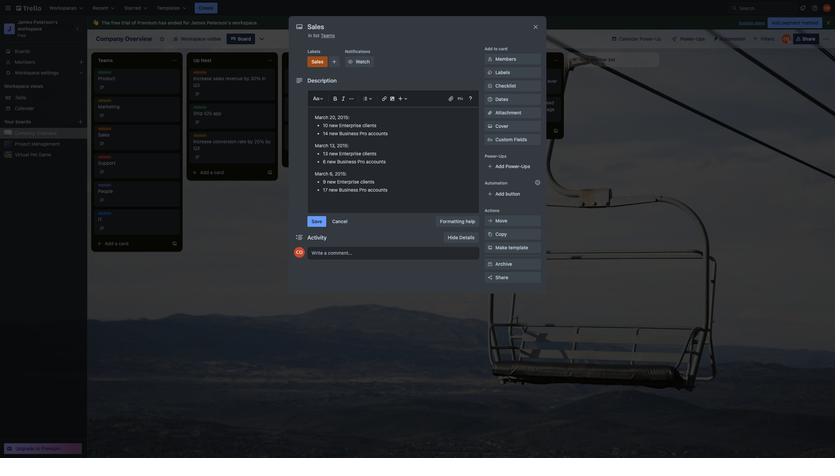 Task type: describe. For each thing, give the bounding box(es) containing it.
marketing for increase
[[193, 134, 213, 139]]

free
[[17, 33, 26, 38]]

workspace inside james peterson's workspace free
[[17, 26, 42, 32]]

new right 9 at the left
[[327, 179, 336, 185]]

it for it
[[98, 212, 102, 217]]

sales sales
[[98, 128, 110, 138]]

0 horizontal spatial share button
[[485, 272, 541, 283]]

pro for march 6, 2015: 9 new enterprise clients 17 new business pro accounts
[[359, 187, 367, 193]]

help
[[401, 132, 411, 138]]

add a card button for increase conversion rate by 20% by q3
[[189, 167, 264, 178]]

add a card for analytics data
[[295, 156, 319, 162]]

1 vertical spatial company overview
[[15, 130, 57, 136]]

campaign
[[413, 104, 435, 109]]

march 20, 2015: 10 new enterprise clients 14 new business pro accounts
[[315, 114, 388, 136]]

ever
[[548, 78, 557, 84]]

pet
[[30, 152, 37, 157]]

overview inside company overview link
[[37, 130, 57, 136]]

workspace views
[[4, 83, 43, 89]]

product for product
[[98, 71, 113, 76]]

cancel
[[332, 218, 347, 224]]

calendar power-up link
[[608, 34, 665, 44]]

make template
[[495, 245, 528, 250]]

teams link
[[321, 33, 335, 38]]

1 horizontal spatial peterson's
[[207, 20, 231, 26]]

by right 20%
[[265, 139, 271, 144]]

march for 9
[[315, 171, 328, 177]]

sm image for make template
[[487, 244, 493, 251]]

business for 6,
[[339, 187, 358, 193]]

help
[[466, 218, 475, 224]]

new down 13,
[[329, 151, 338, 156]]

add inside add power-ups link
[[495, 163, 504, 169]]

develop engineering blog link
[[289, 75, 367, 82]]

add payment method
[[772, 20, 818, 26]]

board
[[238, 36, 251, 42]]

0 vertical spatial share button
[[793, 34, 819, 44]]

to for tom
[[493, 71, 497, 77]]

fields
[[514, 137, 527, 142]]

copy link
[[485, 229, 541, 240]]

a for increase conversion rate by 20% by q3
[[210, 169, 213, 175]]

sales up support support
[[98, 132, 110, 138]]

calendar for calendar
[[15, 105, 34, 111]]

support inside bravo to tom for answering the most customer support emails ever received in one day!
[[514, 78, 531, 84]]

20, for mar
[[400, 85, 406, 90]]

sm image for labels
[[487, 69, 493, 76]]

for for bravo to lauren for taking the lead and finishing the new landing page design!
[[515, 100, 521, 105]]

calendar link
[[15, 105, 83, 112]]

0 / 5
[[438, 85, 444, 90]]

lauren
[[499, 100, 513, 105]]

ship ios app link
[[193, 110, 271, 117]]

0 horizontal spatial labels
[[307, 49, 320, 54]]

search image
[[732, 5, 737, 11]]

company overview inside board name text box
[[96, 35, 152, 42]]

ups inside power-ups button
[[696, 36, 705, 42]]

cover link
[[485, 121, 541, 132]]

media
[[398, 104, 411, 109]]

filters
[[761, 36, 775, 42]]

by for 20%
[[248, 139, 253, 144]]

filters button
[[751, 34, 777, 44]]

of
[[131, 20, 136, 26]]

add another list
[[580, 57, 615, 62]]

0 vertical spatial list
[[313, 33, 319, 38]]

color: green, title: "product" element for ship ios app
[[193, 106, 209, 111]]

power-ups inside button
[[680, 36, 705, 42]]

image image
[[388, 95, 396, 103]]

oct for brand
[[297, 113, 304, 118]]

automation button
[[710, 34, 749, 44]]

a for sales
[[115, 241, 117, 246]]

business for 20,
[[339, 131, 358, 136]]

20, for march
[[330, 114, 336, 120]]

payment
[[782, 20, 800, 26]]

emails
[[533, 78, 546, 84]]

move link
[[485, 215, 541, 226]]

project
[[15, 141, 30, 147]]

answering
[[516, 71, 538, 77]]

2022 for develop
[[311, 85, 321, 90]]

teams
[[321, 33, 335, 38]]

accounts for march 13, 2015: 13 new enterprise clients 6 new business pro accounts
[[366, 159, 386, 164]]

product link
[[98, 75, 176, 82]]

sales
[[213, 76, 224, 81]]

make template link
[[485, 242, 541, 253]]

march for 10
[[315, 114, 328, 120]]

new right 6
[[327, 159, 336, 164]]

project management link
[[15, 141, 83, 147]]

march 6, 2015: 9 new enterprise clients 17 new business pro accounts
[[315, 171, 387, 193]]

2015: for 6,
[[335, 171, 347, 177]]

sm image for archive
[[487, 261, 493, 268]]

q3 for increase sales revenue by 30% in q3
[[193, 82, 200, 88]]

clients for march 13, 2015: 13 new enterprise clients 6 new business pro accounts
[[362, 151, 376, 156]]

new right 10
[[329, 123, 338, 128]]

new inside bravo to lauren for taking the lead and finishing the new landing page design!
[[516, 106, 525, 112]]

checklist link
[[485, 81, 541, 91]]

upgrade to premium
[[15, 446, 60, 451]]

color: blue, title: "it" element for it
[[98, 212, 111, 217]]

trial
[[121, 20, 130, 26]]

game
[[39, 152, 51, 157]]

0 horizontal spatial members link
[[0, 57, 87, 67]]

2 horizontal spatial color: green, title: "product" element
[[289, 99, 304, 104]]

increase for increase sales revenue by 30% in q3
[[193, 76, 212, 81]]

banner containing 👋
[[87, 16, 835, 30]]

primary element
[[0, 0, 835, 16]]

color: purple, title: "people" element
[[98, 184, 111, 189]]

create from template… image for increase conversion rate by 20% by q3
[[267, 170, 273, 175]]

it develop engineering blog
[[289, 71, 344, 81]]

add a card up custom
[[486, 128, 510, 134]]

a for analytics data
[[305, 156, 308, 162]]

customize views image
[[258, 36, 265, 42]]

brand guidelines link
[[289, 103, 367, 110]]

to for card
[[494, 46, 498, 51]]

day!
[[513, 85, 523, 91]]

color: yellow, title: "marketing" element for social media campaign
[[384, 99, 403, 104]]

color: green, title: "product" element for product
[[98, 71, 113, 76]]

social
[[384, 104, 397, 109]]

2015: for 20,
[[338, 114, 349, 120]]

calendar power-up
[[619, 36, 661, 42]]

bravo to tom for answering the most customer support emails ever received in one day!
[[479, 71, 557, 91]]

create button
[[195, 3, 218, 13]]

0 vertical spatial for
[[183, 20, 190, 26]]

company inside company overview link
[[15, 130, 35, 136]]

increase sales revenue by 30% in q3 link
[[193, 75, 271, 89]]

17
[[323, 187, 328, 193]]

lists image
[[361, 95, 369, 103]]

archive link
[[485, 259, 541, 270]]

10
[[323, 123, 328, 128]]

product for brand guidelines
[[289, 99, 304, 104]]

1 vertical spatial share
[[495, 275, 508, 280]]

update
[[384, 132, 400, 138]]

0 notifications image
[[799, 4, 807, 12]]

plans
[[755, 20, 765, 26]]

for for bravo to tom for answering the most customer support emails ever received in one day!
[[509, 71, 515, 77]]

sm image for checklist
[[487, 83, 493, 89]]

workspace inside banner
[[232, 20, 257, 26]]

formatting help
[[440, 218, 475, 224]]

13,
[[330, 143, 336, 148]]

boards
[[15, 48, 30, 54]]

mar 20, 2022
[[392, 85, 417, 90]]

2 vertical spatial the
[[508, 106, 515, 112]]

accounts for march 20, 2015: 10 new enterprise clients 14 new business pro accounts
[[368, 131, 388, 136]]

sm image for copy
[[487, 231, 493, 238]]

create from template… image for sales
[[172, 241, 177, 246]]

it link
[[98, 216, 176, 223]]

6,
[[330, 171, 334, 177]]

1 vertical spatial ups
[[499, 154, 506, 159]]

upgrade to premium link
[[4, 443, 82, 454]]

notifications
[[345, 49, 370, 54]]

mar
[[392, 85, 399, 90]]

app
[[213, 110, 221, 116]]

ups inside add power-ups link
[[521, 163, 530, 169]]

card up custom
[[500, 128, 510, 134]]

description
[[307, 78, 337, 84]]

0 horizontal spatial premium
[[41, 446, 60, 451]]

marketing link
[[98, 103, 176, 110]]

pro for march 20, 2015: 10 new enterprise clients 14 new business pro accounts
[[360, 131, 367, 136]]

17,
[[305, 113, 310, 118]]

workspace visible
[[181, 36, 221, 42]]

attach and insert link image
[[448, 95, 454, 102]]

power-ups button
[[667, 34, 709, 44]]

enterprise for 6,
[[337, 179, 359, 185]]

sales for sales sales
[[98, 128, 108, 133]]

marketing increase conversion rate by 20% by q3
[[193, 134, 271, 151]]

the for taking
[[537, 100, 544, 105]]

custom
[[495, 137, 513, 142]]

button
[[506, 191, 520, 197]]

update help documentation link
[[384, 132, 462, 138]]

0 vertical spatial share
[[802, 36, 815, 42]]

add to card
[[485, 46, 508, 51]]

march 13, 2015: 13 new enterprise clients 6 new business pro accounts
[[315, 143, 386, 164]]

card up tom
[[499, 46, 508, 51]]

14
[[323, 131, 328, 136]]

add a card button for analytics data
[[285, 154, 360, 164]]

2022 for marketing
[[311, 113, 321, 118]]

to for premium
[[36, 446, 40, 451]]

accounts for march 6, 2015: 9 new enterprise clients 17 new business pro accounts
[[368, 187, 387, 193]]

march for 13
[[315, 143, 328, 148]]

in inside sales increase sales revenue by 30% in q3
[[262, 76, 266, 81]]

color: orange, title: "sales" element for increase sales revenue by 30% in q3
[[193, 71, 207, 76]]

page
[[544, 106, 555, 112]]

clients for march 20, 2015: 10 new enterprise clients 14 new business pro accounts
[[362, 123, 376, 128]]

0 horizontal spatial members
[[15, 59, 35, 65]]

new right 17
[[329, 187, 338, 193]]

1 horizontal spatial in
[[308, 33, 312, 38]]



Task type: locate. For each thing, give the bounding box(es) containing it.
sm image up most
[[487, 69, 493, 76]]

0 vertical spatial color: red, title: "support" element
[[384, 128, 400, 133]]

1 vertical spatial overview
[[37, 130, 57, 136]]

0 vertical spatial company
[[96, 35, 124, 42]]

james inside james peterson's workspace free
[[17, 19, 32, 25]]

by inside sales increase sales revenue by 30% in q3
[[244, 76, 249, 81]]

product inside product marketing brand guidelines
[[289, 99, 304, 104]]

explore
[[739, 20, 753, 26]]

1 horizontal spatial color: green, title: "product" element
[[193, 106, 209, 111]]

0 vertical spatial power-ups
[[680, 36, 705, 42]]

bravo for customer
[[479, 71, 492, 77]]

color: orange, title: "sales" element
[[307, 56, 327, 67], [193, 71, 207, 76], [98, 128, 111, 133]]

color: blue, title: "it" element down the people people
[[98, 212, 111, 217]]

support left help
[[384, 128, 400, 133]]

1 vertical spatial share button
[[485, 272, 541, 283]]

copy
[[495, 231, 507, 237]]

wave image
[[93, 20, 99, 26]]

2 vertical spatial color: green, title: "product" element
[[193, 106, 209, 111]]

2 vertical spatial clients
[[360, 179, 374, 185]]

members down add to card on the right top of page
[[495, 56, 516, 62]]

workspace for workspace views
[[4, 83, 29, 89]]

color: red, title: "support" element
[[384, 128, 400, 133], [98, 156, 114, 161]]

Write a comment text field
[[307, 247, 479, 259]]

new right 14
[[329, 131, 338, 136]]

free
[[111, 20, 120, 26]]

marketing for social
[[384, 99, 403, 104]]

2 bravo from the top
[[479, 100, 492, 105]]

increase left sales
[[193, 76, 212, 81]]

color: red, title: "support" element down sales sales
[[98, 156, 114, 161]]

oct
[[297, 85, 304, 90], [297, 113, 304, 118]]

has
[[159, 20, 167, 26]]

support inside support update help documentation
[[384, 128, 400, 133]]

enterprise
[[339, 123, 361, 128], [339, 151, 361, 156], [337, 179, 359, 185]]

social media campaign link
[[384, 103, 462, 110]]

add a card for sales
[[105, 241, 129, 246]]

0 vertical spatial 20,
[[400, 85, 406, 90]]

q3 inside sales increase sales revenue by 30% in q3
[[193, 82, 200, 88]]

0 vertical spatial oct
[[297, 85, 304, 90]]

for right the ended
[[183, 20, 190, 26]]

sm image down actions
[[487, 217, 493, 224]]

0 horizontal spatial 20,
[[330, 114, 336, 120]]

clients inside march 20, 2015: 10 new enterprise clients 14 new business pro accounts
[[362, 123, 376, 128]]

nov
[[297, 141, 304, 146]]

1 horizontal spatial ups
[[521, 163, 530, 169]]

archive
[[495, 261, 512, 267]]

0 horizontal spatial company
[[15, 130, 35, 136]]

members link down boards
[[0, 57, 87, 67]]

ups left automation button in the right of the page
[[696, 36, 705, 42]]

bravo for and
[[479, 100, 492, 105]]

overview inside board name text box
[[125, 35, 152, 42]]

template
[[509, 245, 528, 250]]

1 horizontal spatial automation
[[720, 36, 745, 42]]

march inside march 13, 2015: 13 new enterprise clients 6 new business pro accounts
[[315, 143, 328, 148]]

in right 30%
[[262, 76, 266, 81]]

5
[[442, 85, 444, 90]]

peterson's inside james peterson's workspace free
[[33, 19, 58, 25]]

pro up march 6, 2015: 9 new enterprise clients 17 new business pro accounts
[[358, 159, 365, 164]]

1 horizontal spatial color: red, title: "support" element
[[384, 128, 400, 133]]

card for increase sales revenue by 30% in q3
[[214, 169, 224, 175]]

2022 right 17,
[[311, 113, 321, 118]]

automation
[[720, 36, 745, 42], [485, 181, 507, 186]]

premium inside banner
[[137, 20, 157, 26]]

0 vertical spatial automation
[[720, 36, 745, 42]]

to up finishing at the top right of page
[[493, 100, 497, 105]]

increase left conversion
[[193, 139, 212, 144]]

sales down marketing marketing on the top of page
[[98, 128, 108, 133]]

0 vertical spatial pro
[[360, 131, 367, 136]]

march up 10
[[315, 114, 328, 120]]

enterprise inside march 13, 2015: 13 new enterprise clients 6 new business pro accounts
[[339, 151, 361, 156]]

2 increase from the top
[[193, 139, 212, 144]]

30%
[[250, 76, 261, 81]]

Oct 17, 2022 checkbox
[[289, 111, 323, 119]]

add a card button down increase conversion rate by 20% by q3 link
[[189, 167, 264, 178]]

details
[[459, 235, 475, 240]]

bravo inside bravo to lauren for taking the lead and finishing the new landing page design!
[[479, 100, 492, 105]]

1 vertical spatial 20,
[[330, 114, 336, 120]]

sm image inside the cover link
[[487, 123, 493, 130]]

sm image for watch
[[347, 58, 354, 65]]

labels up customer
[[495, 69, 510, 75]]

sm image left copy
[[487, 231, 493, 238]]

clients inside march 6, 2015: 9 new enterprise clients 17 new business pro accounts
[[360, 179, 374, 185]]

actions
[[485, 208, 500, 213]]

2 horizontal spatial create from template… image
[[553, 128, 559, 134]]

company up project
[[15, 130, 35, 136]]

oct for engineering
[[297, 85, 304, 90]]

1 vertical spatial labels
[[495, 69, 510, 75]]

editor toolbar toolbar
[[311, 93, 476, 104]]

dates button
[[485, 94, 541, 105]]

nov 24, 2022
[[297, 141, 322, 146]]

sm image left make
[[487, 244, 493, 251]]

add a card down nov 24, 2022 option
[[295, 156, 319, 162]]

1 vertical spatial automation
[[485, 181, 507, 186]]

support inside support support
[[98, 156, 114, 161]]

business inside march 13, 2015: 13 new enterprise clients 6 new business pro accounts
[[337, 159, 356, 164]]

it it
[[98, 212, 102, 222]]

0 vertical spatial labels
[[307, 49, 320, 54]]

peterson's up the boards link
[[33, 19, 58, 25]]

color: yellow, title: "marketing" element for analytics data
[[289, 128, 308, 133]]

sales inside sales increase sales revenue by 30% in q3
[[193, 71, 204, 76]]

1 bravo from the top
[[479, 71, 492, 77]]

Main content area, start typing to enter text. text field
[[315, 113, 472, 206]]

james
[[17, 19, 32, 25], [191, 20, 206, 26]]

it inside "it develop engineering blog"
[[289, 71, 292, 76]]

list inside 'button'
[[609, 57, 615, 62]]

the inside bravo to tom for answering the most customer support emails ever received in one day!
[[540, 71, 547, 77]]

0 horizontal spatial james
[[17, 19, 32, 25]]

march inside march 20, 2015: 10 new enterprise clients 14 new business pro accounts
[[315, 114, 328, 120]]

1 vertical spatial for
[[509, 71, 515, 77]]

9
[[323, 179, 326, 185]]

views
[[30, 83, 43, 89]]

watch button
[[345, 56, 374, 67]]

add power-ups link
[[485, 161, 541, 172]]

0 horizontal spatial color: blue, title: "it" element
[[98, 212, 111, 217]]

20, inside march 20, 2015: 10 new enterprise clients 14 new business pro accounts
[[330, 114, 336, 120]]

increase inside marketing increase conversion rate by 20% by q3
[[193, 139, 212, 144]]

bravo up and
[[479, 100, 492, 105]]

oct left 17,
[[297, 113, 304, 118]]

card for product
[[119, 241, 129, 246]]

3 sm image from the top
[[487, 244, 493, 251]]

customer
[[491, 78, 513, 84]]

1 horizontal spatial company overview
[[96, 35, 152, 42]]

create from template… image
[[553, 128, 559, 134], [267, 170, 273, 175], [172, 241, 177, 246]]

accounts down update
[[366, 159, 386, 164]]

attachment button
[[485, 107, 541, 118]]

share button down archive link at right bottom
[[485, 272, 541, 283]]

bravo
[[479, 71, 492, 77], [479, 100, 492, 105]]

1 march from the top
[[315, 114, 328, 120]]

the up emails
[[540, 71, 547, 77]]

business inside march 20, 2015: 10 new enterprise clients 14 new business pro accounts
[[339, 131, 358, 136]]

cancel button
[[328, 216, 352, 227]]

color: orange, title: "sales" element left sales
[[193, 71, 207, 76]]

sm image down add to card on the right top of page
[[487, 56, 493, 62]]

enterprise inside march 6, 2015: 9 new enterprise clients 17 new business pro accounts
[[337, 179, 359, 185]]

bravo to tom for answering the most customer support emails ever received in one day! link
[[479, 71, 557, 91]]

support down sales sales
[[98, 156, 114, 161]]

marketing inside product marketing brand guidelines
[[303, 99, 323, 104]]

2015: inside march 6, 2015: 9 new enterprise clients 17 new business pro accounts
[[335, 171, 347, 177]]

enterprise up analytics data link
[[339, 123, 361, 128]]

workspace navigation collapse icon image
[[73, 24, 83, 34]]

1 horizontal spatial power-ups
[[680, 36, 705, 42]]

management
[[31, 141, 60, 147]]

2 people from the top
[[98, 188, 113, 194]]

1 q3 from the top
[[193, 82, 200, 88]]

by
[[244, 76, 249, 81], [248, 139, 253, 144], [265, 139, 271, 144]]

people inside the people people
[[98, 184, 111, 189]]

2 horizontal spatial in
[[499, 85, 503, 91]]

pro inside march 6, 2015: 9 new enterprise clients 17 new business pro accounts
[[359, 187, 367, 193]]

2 vertical spatial pro
[[359, 187, 367, 193]]

tom
[[499, 71, 508, 77]]

0 vertical spatial 2015:
[[338, 114, 349, 120]]

enterprise for 13,
[[339, 151, 361, 156]]

1 horizontal spatial create from template… image
[[267, 170, 273, 175]]

color: green, title: "product" element up marketing marketing on the top of page
[[98, 71, 113, 76]]

sales up "it develop engineering blog"
[[311, 59, 323, 64]]

labels down in list teams
[[307, 49, 320, 54]]

italic ⌘i image
[[339, 95, 347, 103]]

1 vertical spatial 2015:
[[337, 143, 349, 148]]

20, inside option
[[400, 85, 406, 90]]

1 vertical spatial list
[[609, 57, 615, 62]]

power- inside button
[[680, 36, 696, 42]]

1 horizontal spatial calendar
[[619, 36, 638, 42]]

project management
[[15, 141, 60, 147]]

add a card button up the custom fields
[[475, 126, 550, 136]]

james up the free
[[17, 19, 32, 25]]

color: blue, title: "it" element
[[289, 71, 302, 76], [98, 212, 111, 217]]

1 vertical spatial workspace
[[4, 83, 29, 89]]

company overview link
[[15, 130, 83, 137]]

to left tom
[[493, 71, 497, 77]]

pro up march 13, 2015: 13 new enterprise clients 6 new business pro accounts
[[360, 131, 367, 136]]

open information menu image
[[812, 5, 818, 11]]

for inside bravo to tom for answering the most customer support emails ever received in one day!
[[509, 71, 515, 77]]

attachment
[[495, 110, 521, 115]]

Oct 18, 2022 checkbox
[[289, 83, 323, 91]]

2015: for 13,
[[337, 143, 349, 148]]

add a card down conversion
[[200, 169, 224, 175]]

hide details link
[[444, 232, 479, 243]]

add a card button for sales
[[94, 238, 169, 249]]

the for answering
[[540, 71, 547, 77]]

0 vertical spatial ups
[[696, 36, 705, 42]]

one
[[504, 85, 512, 91]]

marketing for analytics
[[289, 128, 308, 133]]

0 vertical spatial calendar
[[619, 36, 638, 42]]

marketing social media campaign
[[384, 99, 435, 109]]

20, right mar
[[400, 85, 406, 90]]

0 horizontal spatial peterson's
[[33, 19, 58, 25]]

blog
[[335, 76, 344, 81]]

workspace up the free
[[17, 26, 42, 32]]

bravo inside bravo to tom for answering the most customer support emails ever received in one day!
[[479, 71, 492, 77]]

bravo up most
[[479, 71, 492, 77]]

sales for sales increase sales revenue by 30% in q3
[[193, 71, 204, 76]]

3 march from the top
[[315, 171, 328, 177]]

to inside bravo to tom for answering the most customer support emails ever received in one day!
[[493, 71, 497, 77]]

1 vertical spatial enterprise
[[339, 151, 361, 156]]

1 horizontal spatial share
[[802, 36, 815, 42]]

sm image inside watch button
[[347, 58, 354, 65]]

product product
[[98, 71, 115, 81]]

ups down fields
[[521, 163, 530, 169]]

0 vertical spatial accounts
[[368, 131, 388, 136]]

for left the 'taking'
[[515, 100, 521, 105]]

company down the
[[96, 35, 124, 42]]

color: orange, title: "sales" element down marketing marketing on the top of page
[[98, 128, 111, 133]]

2 vertical spatial in
[[499, 85, 503, 91]]

marketing for marketing
[[98, 99, 117, 104]]

1 horizontal spatial members link
[[485, 54, 541, 64]]

sm image for move
[[487, 217, 493, 224]]

0 horizontal spatial calendar
[[15, 105, 34, 111]]

company overview up project management
[[15, 130, 57, 136]]

2 vertical spatial 2015:
[[335, 171, 347, 177]]

product for ship ios app
[[193, 106, 209, 111]]

0 vertical spatial the
[[540, 71, 547, 77]]

in
[[308, 33, 312, 38], [262, 76, 266, 81], [499, 85, 503, 91]]

christina overa (christinaovera) image
[[823, 4, 831, 12], [294, 247, 305, 258]]

taking
[[522, 100, 535, 105]]

1 vertical spatial company
[[15, 130, 35, 136]]

march up 13 in the left of the page
[[315, 143, 328, 148]]

1 vertical spatial christina overa (christinaovera) image
[[294, 247, 305, 258]]

your boards
[[4, 119, 31, 125]]

sm image for members
[[487, 56, 493, 62]]

automation inside button
[[720, 36, 745, 42]]

2015: down italic ⌘i image
[[338, 114, 349, 120]]

support up 'color: purple, title: "people"' 'element'
[[98, 160, 115, 166]]

clients down lists image
[[362, 123, 376, 128]]

in inside bravo to tom for answering the most customer support emails ever received in one day!
[[499, 85, 503, 91]]

card for develop engineering blog
[[309, 156, 319, 162]]

new
[[516, 106, 525, 112], [329, 123, 338, 128], [329, 131, 338, 136], [329, 151, 338, 156], [327, 159, 336, 164], [327, 179, 336, 185], [329, 187, 338, 193]]

boards link
[[0, 46, 87, 57]]

0 vertical spatial march
[[315, 114, 328, 120]]

in down customer
[[499, 85, 503, 91]]

people people
[[98, 184, 113, 194]]

2022 right mar
[[408, 85, 417, 90]]

0 vertical spatial color: green, title: "product" element
[[98, 71, 113, 76]]

custom fields button
[[485, 136, 541, 143]]

most
[[479, 78, 490, 84]]

save
[[311, 218, 322, 224]]

1 vertical spatial accounts
[[366, 159, 386, 164]]

sm image inside checklist link
[[487, 83, 493, 89]]

formatting
[[440, 218, 464, 224]]

sales increase sales revenue by 30% in q3
[[193, 71, 266, 88]]

24,
[[305, 141, 311, 146]]

pro down create from template… icon
[[359, 187, 367, 193]]

star or unstar board image
[[159, 36, 165, 42]]

2015: inside march 13, 2015: 13 new enterprise clients 6 new business pro accounts
[[337, 143, 349, 148]]

it for develop
[[289, 71, 292, 76]]

q3
[[193, 82, 200, 88], [193, 145, 200, 151]]

create from template… image
[[362, 156, 368, 162]]

marketing inside marketing increase conversion rate by 20% by q3
[[193, 134, 213, 139]]

add a card button down 13,
[[285, 154, 360, 164]]

text styles image
[[312, 95, 320, 103]]

0 horizontal spatial color: green, title: "product" element
[[98, 71, 113, 76]]

ups up add power-ups
[[499, 154, 506, 159]]

2015: right 13,
[[337, 143, 349, 148]]

marketing inside 'marketing analytics data'
[[289, 128, 308, 133]]

view markdown image
[[457, 95, 464, 102]]

q3 inside marketing increase conversion rate by 20% by q3
[[193, 145, 200, 151]]

0 horizontal spatial ups
[[499, 154, 506, 159]]

sm image
[[487, 56, 493, 62], [347, 58, 354, 65], [487, 83, 493, 89], [487, 217, 493, 224], [487, 231, 493, 238]]

activity
[[307, 235, 327, 241]]

accounts inside march 20, 2015: 10 new enterprise clients 14 new business pro accounts
[[368, 131, 388, 136]]

share down 'archive'
[[495, 275, 508, 280]]

1 horizontal spatial james
[[191, 20, 206, 26]]

sm image inside make template link
[[487, 244, 493, 251]]

1 vertical spatial q3
[[193, 145, 200, 151]]

accounts left help
[[368, 131, 388, 136]]

sales link
[[98, 132, 176, 138]]

pro inside march 13, 2015: 13 new enterprise clients 6 new business pro accounts
[[358, 159, 365, 164]]

more formatting image
[[347, 95, 355, 103]]

business up march 13, 2015: 13 new enterprise clients 6 new business pro accounts
[[339, 131, 358, 136]]

add a card for increase conversion rate by 20% by q3
[[200, 169, 224, 175]]

0 vertical spatial christina overa (christinaovera) image
[[823, 4, 831, 12]]

add inside add payment method button
[[772, 20, 780, 26]]

increase for increase conversion rate by 20% by q3
[[193, 139, 212, 144]]

0 vertical spatial color: orange, title: "sales" element
[[307, 56, 327, 67]]

0 horizontal spatial workspace
[[17, 26, 42, 32]]

develop
[[289, 76, 306, 81]]

0 horizontal spatial share
[[495, 275, 508, 280]]

workspace
[[181, 36, 206, 42], [4, 83, 29, 89]]

the
[[540, 71, 547, 77], [537, 100, 544, 105], [508, 106, 515, 112]]

share button
[[793, 34, 819, 44], [485, 272, 541, 283]]

0 horizontal spatial list
[[313, 33, 319, 38]]

the up the landing
[[537, 100, 544, 105]]

0 vertical spatial workspace
[[181, 36, 206, 42]]

0 vertical spatial enterprise
[[339, 123, 361, 128]]

1 oct from the top
[[297, 85, 304, 90]]

2 oct from the top
[[297, 113, 304, 118]]

show menu image
[[823, 36, 829, 42]]

2 horizontal spatial color: orange, title: "sales" element
[[307, 56, 327, 67]]

add button button
[[485, 189, 541, 199]]

another
[[590, 57, 607, 62]]

2 sm image from the top
[[487, 123, 493, 130]]

business for 13,
[[337, 159, 356, 164]]

0 horizontal spatial christina overa (christinaovera) image
[[294, 247, 305, 258]]

by right "rate"
[[248, 139, 253, 144]]

1 vertical spatial power-ups
[[485, 154, 506, 159]]

accounts down create from template… icon
[[368, 187, 387, 193]]

sm image inside labels link
[[487, 69, 493, 76]]

q3 for increase conversion rate by 20% by q3
[[193, 145, 200, 151]]

for inside bravo to lauren for taking the lead and finishing the new landing page design!
[[515, 100, 521, 105]]

calendar up add another list 'button' on the right top
[[619, 36, 638, 42]]

share down method
[[802, 36, 815, 42]]

to right upgrade
[[36, 446, 40, 451]]

automation up add button on the right of the page
[[485, 181, 507, 186]]

color: green, title: "product" element
[[98, 71, 113, 76], [289, 99, 304, 104], [193, 106, 209, 111]]

add a card button down it link
[[94, 238, 169, 249]]

1 increase from the top
[[193, 76, 212, 81]]

james up workspace visible button
[[191, 20, 206, 26]]

by left 30%
[[244, 76, 249, 81]]

4 sm image from the top
[[487, 261, 493, 268]]

for right tom
[[509, 71, 515, 77]]

analytics
[[289, 132, 308, 138]]

add button
[[495, 191, 520, 197]]

0 horizontal spatial in
[[262, 76, 266, 81]]

bravo to lauren for taking the lead and finishing the new landing page design! link
[[479, 99, 557, 119]]

add inside add another list 'button'
[[580, 57, 589, 62]]

1 horizontal spatial workspace
[[232, 20, 257, 26]]

0 vertical spatial bravo
[[479, 71, 492, 77]]

1 vertical spatial march
[[315, 143, 328, 148]]

workspace left 'visible'
[[181, 36, 206, 42]]

explore plans
[[739, 20, 765, 26]]

Nov 24, 2022 checkbox
[[289, 140, 324, 148]]

0 vertical spatial premium
[[137, 20, 157, 26]]

calendar
[[619, 36, 638, 42], [15, 105, 34, 111]]

sales for sales
[[311, 59, 323, 64]]

color: yellow, title: "marketing" element for increase conversion rate by 20% by q3
[[193, 134, 213, 139]]

1 horizontal spatial christina overa (christinaovera) image
[[823, 4, 831, 12]]

0 horizontal spatial automation
[[485, 181, 507, 186]]

and
[[479, 106, 487, 112]]

members down boards
[[15, 59, 35, 65]]

your boards with 3 items element
[[4, 118, 68, 126]]

workspace inside button
[[181, 36, 206, 42]]

0 horizontal spatial company overview
[[15, 130, 57, 136]]

color: yellow, title: "marketing" element for marketing
[[98, 99, 117, 104]]

marketing inside marketing social media campaign
[[384, 99, 403, 104]]

👋
[[93, 20, 99, 26]]

accounts inside march 6, 2015: 9 new enterprise clients 17 new business pro accounts
[[368, 187, 387, 193]]

sales inside sales sales
[[98, 128, 108, 133]]

Search field
[[737, 3, 796, 13]]

business left create from template… icon
[[337, 159, 356, 164]]

1 vertical spatial the
[[537, 100, 544, 105]]

2 vertical spatial create from template… image
[[172, 241, 177, 246]]

sm image inside copy link
[[487, 231, 493, 238]]

oct left "18,"
[[297, 85, 304, 90]]

1 horizontal spatial workspace
[[181, 36, 206, 42]]

list right another
[[609, 57, 615, 62]]

0 vertical spatial business
[[339, 131, 358, 136]]

card left 6
[[309, 156, 319, 162]]

color: orange, title: "sales" element for sales
[[98, 128, 111, 133]]

product inside "product product"
[[98, 71, 113, 76]]

j link
[[4, 23, 15, 34]]

members
[[495, 56, 516, 62], [15, 59, 35, 65]]

business inside march 6, 2015: 9 new enterprise clients 17 new business pro accounts
[[339, 187, 358, 193]]

add
[[772, 20, 780, 26], [485, 46, 493, 51], [580, 57, 589, 62], [486, 128, 495, 134], [295, 156, 304, 162], [495, 163, 504, 169], [200, 169, 209, 175], [495, 191, 504, 197], [105, 241, 114, 246]]

0 horizontal spatial color: orange, title: "sales" element
[[98, 128, 111, 133]]

sm image inside archive link
[[487, 261, 493, 268]]

0 horizontal spatial color: red, title: "support" element
[[98, 156, 114, 161]]

Mar 20, 2022 checkbox
[[384, 83, 419, 91]]

color: red, title: "support" element left help
[[384, 128, 400, 133]]

1 vertical spatial create from template… image
[[267, 170, 273, 175]]

sm image inside move "link"
[[487, 217, 493, 224]]

1 vertical spatial premium
[[41, 446, 60, 451]]

james peterson's workspace link
[[17, 19, 59, 32]]

enterprise for 20,
[[339, 123, 361, 128]]

table
[[15, 95, 26, 100]]

add payment method button
[[768, 17, 822, 28]]

checklist
[[495, 83, 516, 89]]

engineering
[[308, 76, 333, 81]]

clients for march 6, 2015: 9 new enterprise clients 17 new business pro accounts
[[360, 179, 374, 185]]

2 vertical spatial enterprise
[[337, 179, 359, 185]]

2022 for analytics
[[312, 141, 322, 146]]

1 vertical spatial color: red, title: "support" element
[[98, 156, 114, 161]]

by for 30%
[[244, 76, 249, 81]]

open help dialog image
[[467, 95, 475, 103]]

card down increase conversion rate by 20% by q3 link
[[214, 169, 224, 175]]

ship
[[193, 110, 203, 116]]

2 vertical spatial march
[[315, 171, 328, 177]]

bold ⌘b image
[[331, 95, 339, 103]]

sales left sales
[[193, 71, 204, 76]]

sm image down design!
[[487, 123, 493, 130]]

sm image for cover
[[487, 123, 493, 130]]

move
[[495, 218, 507, 224]]

2015: inside march 20, 2015: 10 new enterprise clients 14 new business pro accounts
[[338, 114, 349, 120]]

banner
[[87, 16, 835, 30]]

None text field
[[304, 21, 526, 33]]

add inside add button button
[[495, 191, 504, 197]]

1 horizontal spatial company
[[96, 35, 124, 42]]

color: green, title: "product" element up oct 17, 2022 checkbox
[[289, 99, 304, 104]]

clients inside march 13, 2015: 13 new enterprise clients 6 new business pro accounts
[[362, 151, 376, 156]]

workspace up board
[[232, 20, 257, 26]]

product inside product ship ios app
[[193, 106, 209, 111]]

enterprise inside march 20, 2015: 10 new enterprise clients 14 new business pro accounts
[[339, 123, 361, 128]]

pro for march 13, 2015: 13 new enterprise clients 6 new business pro accounts
[[358, 159, 365, 164]]

pro inside march 20, 2015: 10 new enterprise clients 14 new business pro accounts
[[360, 131, 367, 136]]

christina overa (christinaovera) image
[[782, 34, 791, 44]]

1 vertical spatial color: orange, title: "sales" element
[[193, 71, 207, 76]]

automation down explore
[[720, 36, 745, 42]]

marketing inside marketing marketing
[[98, 99, 117, 104]]

1 sm image from the top
[[487, 69, 493, 76]]

explore plans button
[[739, 19, 765, 27]]

it inside it it
[[98, 212, 102, 217]]

landing
[[527, 106, 542, 112]]

brand
[[289, 104, 302, 109]]

workspace for workspace visible
[[181, 36, 206, 42]]

color: yellow, title: "marketing" element
[[98, 99, 117, 104], [303, 99, 323, 104], [384, 99, 403, 104], [289, 128, 308, 133], [193, 134, 213, 139]]

1 people from the top
[[98, 184, 111, 189]]

conversion
[[213, 139, 237, 144]]

add board image
[[78, 119, 83, 125]]

the
[[101, 20, 110, 26]]

0 horizontal spatial overview
[[37, 130, 57, 136]]

enterprise right 13 in the left of the page
[[339, 151, 361, 156]]

increase inside sales increase sales revenue by 30% in q3
[[193, 76, 212, 81]]

overview down of
[[125, 35, 152, 42]]

2 vertical spatial accounts
[[368, 187, 387, 193]]

to for lauren
[[493, 100, 497, 105]]

sm image left 'archive'
[[487, 261, 493, 268]]

0 vertical spatial create from template… image
[[553, 128, 559, 134]]

calendar for calendar power-up
[[619, 36, 638, 42]]

power-
[[640, 36, 655, 42], [680, 36, 696, 42], [485, 154, 499, 159], [506, 163, 521, 169]]

color: blue, title: "it" element for develop
[[289, 71, 302, 76]]

enterprise right 9 at the left
[[337, 179, 359, 185]]

20, down 'brand guidelines' link
[[330, 114, 336, 120]]

Board name text field
[[93, 34, 155, 44]]

2 q3 from the top
[[193, 145, 200, 151]]

march inside march 6, 2015: 9 new enterprise clients 17 new business pro accounts
[[315, 171, 328, 177]]

accounts inside march 13, 2015: 13 new enterprise clients 6 new business pro accounts
[[366, 159, 386, 164]]

to inside bravo to lauren for taking the lead and finishing the new landing page design!
[[493, 100, 497, 105]]

0 vertical spatial company overview
[[96, 35, 152, 42]]

support up day!
[[514, 78, 531, 84]]

sm image
[[487, 69, 493, 76], [487, 123, 493, 130], [487, 244, 493, 251], [487, 261, 493, 268]]

company overview down trial
[[96, 35, 152, 42]]

2 march from the top
[[315, 143, 328, 148]]

1 vertical spatial workspace
[[17, 26, 42, 32]]

1 horizontal spatial members
[[495, 56, 516, 62]]

link image
[[380, 95, 388, 103]]

company inside board name text box
[[96, 35, 124, 42]]

2 horizontal spatial ups
[[696, 36, 705, 42]]

share button down method
[[793, 34, 819, 44]]

1 vertical spatial oct
[[297, 113, 304, 118]]



Task type: vqa. For each thing, say whether or not it's contained in the screenshot.
Customer
yes



